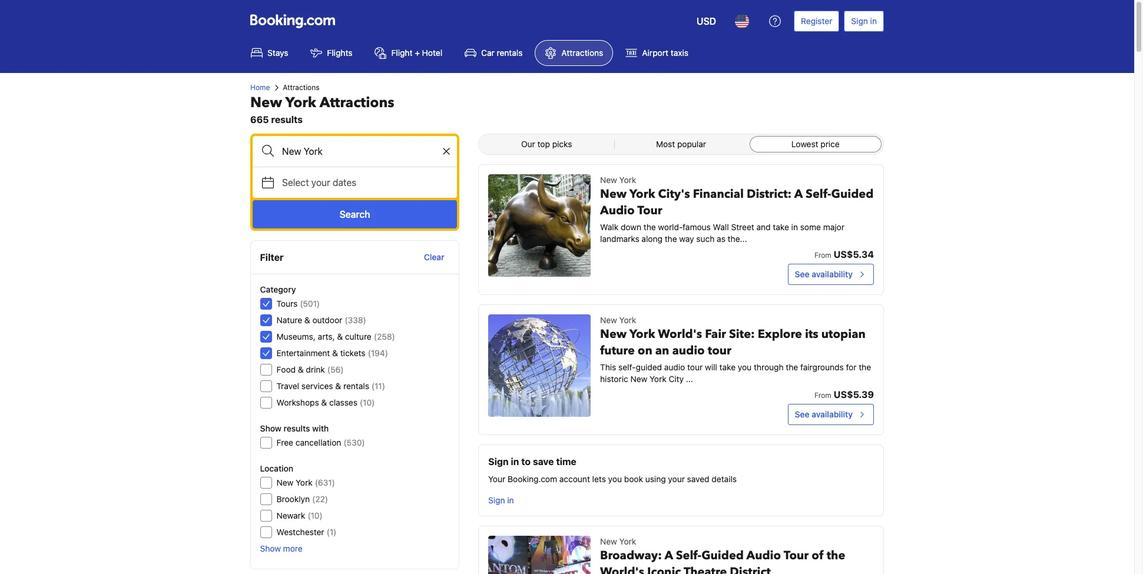 Task type: locate. For each thing, give the bounding box(es) containing it.
1 vertical spatial availability
[[812, 409, 853, 419]]

0 vertical spatial audio
[[672, 343, 705, 359]]

2 vertical spatial attractions
[[320, 93, 394, 113]]

1 horizontal spatial tour
[[708, 343, 732, 359]]

1 vertical spatial tour
[[688, 362, 703, 372]]

rentals right the car on the top of the page
[[497, 48, 523, 58]]

york left city's
[[630, 186, 655, 202]]

the inside new york broadway: a self-guided audio tour of the world's iconic theatre district
[[827, 548, 846, 564]]

flight + hotel link
[[365, 40, 452, 66]]

sign right register
[[852, 16, 868, 26]]

free cancellation (530)
[[277, 438, 365, 448]]

tour up down
[[638, 203, 663, 219]]

0 horizontal spatial sign in
[[488, 495, 514, 505]]

& right "arts,"
[[337, 332, 343, 342]]

search
[[340, 209, 370, 220]]

1 horizontal spatial self-
[[806, 186, 832, 202]]

1 see availability from the top
[[795, 269, 853, 279]]

guided up theatre
[[702, 548, 744, 564]]

availability
[[812, 269, 853, 279], [812, 409, 853, 419]]

york inside new york broadway: a self-guided audio tour of the world's iconic theatre district
[[620, 537, 636, 547]]

0 vertical spatial your
[[311, 177, 330, 188]]

saved
[[687, 474, 710, 484]]

show more button
[[260, 543, 303, 555]]

0 vertical spatial tour
[[638, 203, 663, 219]]

will
[[705, 362, 717, 372]]

1 vertical spatial take
[[720, 362, 736, 372]]

2 from from the top
[[815, 391, 832, 400]]

sign in down your
[[488, 495, 514, 505]]

sign
[[852, 16, 868, 26], [488, 457, 509, 467], [488, 495, 505, 505]]

& down (501)
[[305, 315, 311, 325]]

tour
[[708, 343, 732, 359], [688, 362, 703, 372]]

0 vertical spatial show
[[260, 424, 282, 434]]

audio
[[600, 203, 635, 219], [747, 548, 781, 564]]

more
[[283, 544, 303, 554]]

1 vertical spatial audio
[[664, 362, 685, 372]]

& for classes
[[322, 398, 327, 408]]

audio right an
[[672, 343, 705, 359]]

1 availability from the top
[[812, 269, 853, 279]]

some
[[800, 222, 821, 232]]

& down travel services & rentals (11) on the bottom
[[322, 398, 327, 408]]

classes
[[330, 398, 358, 408]]

you inside new york new york world's fair site: explore its utopian future on an audio tour this self-guided audio tour will take you through the fairgrounds for the historic new york city ...
[[738, 362, 752, 372]]

0 vertical spatial you
[[738, 362, 752, 372]]

the right of
[[827, 548, 846, 564]]

sign up your
[[488, 457, 509, 467]]

york up 'future'
[[620, 315, 636, 325]]

see for explore
[[795, 409, 810, 419]]

booking.com image
[[250, 14, 335, 28]]

take right the will
[[720, 362, 736, 372]]

0 vertical spatial availability
[[812, 269, 853, 279]]

from inside from us$5.39
[[815, 391, 832, 400]]

1 horizontal spatial take
[[773, 222, 789, 232]]

sign in link
[[844, 11, 884, 32], [484, 490, 519, 511]]

brooklyn (22)
[[277, 494, 328, 504]]

from down fairgrounds
[[815, 391, 832, 400]]

new york city's financial district: a self-guided audio tour image
[[488, 174, 591, 277]]

rentals up classes
[[344, 381, 370, 391]]

1 horizontal spatial tour
[[784, 548, 809, 564]]

1 vertical spatial world's
[[600, 564, 645, 574]]

0 horizontal spatial take
[[720, 362, 736, 372]]

the right for
[[859, 362, 871, 372]]

0 vertical spatial audio
[[600, 203, 635, 219]]

sign in right register
[[852, 16, 877, 26]]

sign down your
[[488, 495, 505, 505]]

most popular
[[656, 139, 706, 149]]

us$5.34
[[834, 249, 874, 260]]

your booking.com account lets you book using your saved details
[[488, 474, 737, 484]]

1 vertical spatial a
[[665, 548, 673, 564]]

your
[[488, 474, 506, 484]]

car
[[481, 48, 495, 58]]

0 vertical spatial see
[[795, 269, 810, 279]]

1 vertical spatial sign in link
[[484, 490, 519, 511]]

world's down broadway:
[[600, 564, 645, 574]]

&
[[305, 315, 311, 325], [337, 332, 343, 342], [333, 348, 338, 358], [298, 365, 304, 375], [336, 381, 342, 391], [322, 398, 327, 408]]

(258)
[[374, 332, 395, 342]]

results up free
[[284, 424, 310, 434]]

0 vertical spatial world's
[[658, 326, 702, 342]]

(530)
[[344, 438, 365, 448]]

westchester (1)
[[277, 527, 337, 537]]

street
[[731, 222, 755, 232]]

1 vertical spatial you
[[608, 474, 622, 484]]

workshops & classes (10)
[[277, 398, 375, 408]]

from for utopian
[[815, 391, 832, 400]]

as
[[717, 234, 726, 244]]

you right lets at the bottom right of page
[[608, 474, 622, 484]]

new york attractions 665 results
[[250, 93, 394, 125]]

your right using
[[668, 474, 685, 484]]

rentals
[[497, 48, 523, 58], [344, 381, 370, 391]]

0 vertical spatial tour
[[708, 343, 732, 359]]

see down "some"
[[795, 269, 810, 279]]

in left to
[[511, 457, 519, 467]]

usd
[[697, 16, 716, 27]]

the up 'along'
[[644, 222, 656, 232]]

1 horizontal spatial audio
[[747, 548, 781, 564]]

0 horizontal spatial a
[[665, 548, 673, 564]]

usd button
[[690, 7, 723, 35]]

audio up district
[[747, 548, 781, 564]]

world's up an
[[658, 326, 702, 342]]

world-
[[658, 222, 683, 232]]

0 vertical spatial attractions
[[562, 48, 603, 58]]

(22)
[[313, 494, 328, 504]]

newark
[[277, 511, 306, 521]]

1 horizontal spatial guided
[[832, 186, 874, 202]]

major
[[823, 222, 845, 232]]

1 vertical spatial attractions
[[283, 83, 320, 92]]

account
[[560, 474, 590, 484]]

results right the 665
[[271, 114, 303, 125]]

new inside new york attractions 665 results
[[250, 93, 282, 113]]

york up brooklyn (22)
[[296, 478, 313, 488]]

see down fairgrounds
[[795, 409, 810, 419]]

tour up the ...
[[688, 362, 703, 372]]

1 horizontal spatial you
[[738, 362, 752, 372]]

a right the district:
[[795, 186, 803, 202]]

a up iconic
[[665, 548, 673, 564]]

district:
[[747, 186, 792, 202]]

0 vertical spatial self-
[[806, 186, 832, 202]]

& for drink
[[298, 365, 304, 375]]

services
[[302, 381, 334, 391]]

2 show from the top
[[260, 544, 281, 554]]

2 see from the top
[[795, 409, 810, 419]]

airport taxis link
[[616, 40, 699, 66]]

see
[[795, 269, 810, 279], [795, 409, 810, 419]]

0 vertical spatial a
[[795, 186, 803, 202]]

attractions
[[562, 48, 603, 58], [283, 83, 320, 92], [320, 93, 394, 113]]

0 horizontal spatial world's
[[600, 564, 645, 574]]

tour
[[638, 203, 663, 219], [784, 548, 809, 564]]

0 horizontal spatial you
[[608, 474, 622, 484]]

show for show results with
[[260, 424, 282, 434]]

save
[[533, 457, 554, 467]]

see availability down from us$5.39 on the right bottom of the page
[[795, 409, 853, 419]]

(10) down (11)
[[360, 398, 375, 408]]

new
[[250, 93, 282, 113], [600, 175, 617, 185], [600, 186, 627, 202], [600, 315, 617, 325], [600, 326, 627, 342], [631, 374, 648, 384], [277, 478, 294, 488], [600, 537, 617, 547]]

register link
[[794, 11, 840, 32]]

flights
[[327, 48, 353, 58]]

take right the and
[[773, 222, 789, 232]]

1 vertical spatial your
[[668, 474, 685, 484]]

broadway:
[[600, 548, 662, 564]]

lowest price
[[792, 139, 840, 149]]

0 vertical spatial results
[[271, 114, 303, 125]]

new york world's fair site: explore its utopian future on an audio tour image
[[488, 315, 591, 417]]

availability down from us$5.39 on the right bottom of the page
[[812, 409, 853, 419]]

(56)
[[328, 365, 344, 375]]

travel services & rentals (11)
[[277, 381, 386, 391]]

down
[[621, 222, 642, 232]]

your left dates
[[311, 177, 330, 188]]

0 vertical spatial from
[[815, 251, 832, 260]]

0 horizontal spatial rentals
[[344, 381, 370, 391]]

1 from from the top
[[815, 251, 832, 260]]

from for guided
[[815, 251, 832, 260]]

dates
[[333, 177, 357, 188]]

you left through
[[738, 362, 752, 372]]

availability down from us$5.34
[[812, 269, 853, 279]]

0 vertical spatial guided
[[832, 186, 874, 202]]

1 vertical spatial audio
[[747, 548, 781, 564]]

the down world-
[[665, 234, 677, 244]]

1 vertical spatial see availability
[[795, 409, 853, 419]]

1 vertical spatial tour
[[784, 548, 809, 564]]

tour down fair
[[708, 343, 732, 359]]

1 vertical spatial self-
[[676, 548, 702, 564]]

tour left of
[[784, 548, 809, 564]]

take
[[773, 222, 789, 232], [720, 362, 736, 372]]

1 vertical spatial sign
[[488, 457, 509, 467]]

from down major
[[815, 251, 832, 260]]

1 horizontal spatial a
[[795, 186, 803, 202]]

show results with
[[260, 424, 329, 434]]

1 vertical spatial show
[[260, 544, 281, 554]]

0 horizontal spatial tour
[[688, 362, 703, 372]]

(11)
[[372, 381, 386, 391]]

a
[[795, 186, 803, 202], [665, 548, 673, 564]]

tickets
[[341, 348, 366, 358]]

1 vertical spatial rentals
[[344, 381, 370, 391]]

wall
[[713, 222, 729, 232]]

show more
[[260, 544, 303, 554]]

world's
[[658, 326, 702, 342], [600, 564, 645, 574]]

from
[[815, 251, 832, 260], [815, 391, 832, 400]]

york up on
[[630, 326, 655, 342]]

lowest
[[792, 139, 819, 149]]

arts,
[[318, 332, 335, 342]]

popular
[[677, 139, 706, 149]]

tours (501)
[[277, 299, 320, 309]]

take inside new york new york world's fair site: explore its utopian future on an audio tour this self-guided audio tour will take you through the fairgrounds for the historic new york city ...
[[720, 362, 736, 372]]

1 vertical spatial from
[[815, 391, 832, 400]]

show up free
[[260, 424, 282, 434]]

1 vertical spatial guided
[[702, 548, 744, 564]]

see availability down from us$5.34
[[795, 269, 853, 279]]

show left "more"
[[260, 544, 281, 554]]

0 horizontal spatial self-
[[676, 548, 702, 564]]

from inside from us$5.34
[[815, 251, 832, 260]]

in left "some"
[[792, 222, 798, 232]]

(10) down (22) at bottom
[[308, 511, 323, 521]]

& up (56)
[[333, 348, 338, 358]]

sign in link down your
[[484, 490, 519, 511]]

see for a
[[795, 269, 810, 279]]

self- up "some"
[[806, 186, 832, 202]]

0 horizontal spatial (10)
[[308, 511, 323, 521]]

1 vertical spatial see
[[795, 409, 810, 419]]

taxis
[[671, 48, 689, 58]]

0 horizontal spatial tour
[[638, 203, 663, 219]]

& left drink
[[298, 365, 304, 375]]

most
[[656, 139, 675, 149]]

1 horizontal spatial sign in
[[852, 16, 877, 26]]

entertainment & tickets (194)
[[277, 348, 389, 358]]

1 horizontal spatial world's
[[658, 326, 702, 342]]

york right home link
[[285, 93, 316, 113]]

1 horizontal spatial rentals
[[497, 48, 523, 58]]

price
[[821, 139, 840, 149]]

show inside button
[[260, 544, 281, 554]]

with
[[313, 424, 329, 434]]

york up broadway:
[[620, 537, 636, 547]]

brooklyn
[[277, 494, 310, 504]]

1 horizontal spatial sign in link
[[844, 11, 884, 32]]

book
[[624, 474, 643, 484]]

0 vertical spatial see availability
[[795, 269, 853, 279]]

1 show from the top
[[260, 424, 282, 434]]

attractions inside new york attractions 665 results
[[320, 93, 394, 113]]

in inside new york new york city's financial district: a self-guided audio tour walk down the world-famous wall street and take in some major landmarks along the way such as the...
[[792, 222, 798, 232]]

landmarks
[[600, 234, 640, 244]]

0 vertical spatial take
[[773, 222, 789, 232]]

2 availability from the top
[[812, 409, 853, 419]]

city
[[669, 374, 684, 384]]

audio up walk
[[600, 203, 635, 219]]

audio up city
[[664, 362, 685, 372]]

2 see availability from the top
[[795, 409, 853, 419]]

see availability for new york world's fair site: explore its utopian future on an audio tour
[[795, 409, 853, 419]]

cancellation
[[296, 438, 342, 448]]

fair
[[705, 326, 726, 342]]

1 see from the top
[[795, 269, 810, 279]]

self- up theatre
[[676, 548, 702, 564]]

flight
[[391, 48, 413, 58]]

guided up major
[[832, 186, 874, 202]]

sign in link right register link
[[844, 11, 884, 32]]

0 vertical spatial (10)
[[360, 398, 375, 408]]

time
[[556, 457, 577, 467]]

york down the guided
[[650, 374, 667, 384]]

0 horizontal spatial audio
[[600, 203, 635, 219]]

0 horizontal spatial guided
[[702, 548, 744, 564]]



Task type: vqa. For each thing, say whether or not it's contained in the screenshot.
right (10)
yes



Task type: describe. For each thing, give the bounding box(es) containing it.
in right register
[[871, 16, 877, 26]]

clear
[[424, 252, 445, 262]]

availability for new york world's fair site: explore its utopian future on an audio tour
[[812, 409, 853, 419]]

car rentals link
[[455, 40, 533, 66]]

drink
[[306, 365, 325, 375]]

way
[[679, 234, 694, 244]]

1 vertical spatial sign in
[[488, 495, 514, 505]]

world's inside new york broadway: a self-guided audio tour of the world's iconic theatre district
[[600, 564, 645, 574]]

guided inside new york broadway: a self-guided audio tour of the world's iconic theatre district
[[702, 548, 744, 564]]

the...
[[728, 234, 747, 244]]

Where are you going? search field
[[253, 136, 457, 167]]

self- inside new york broadway: a self-guided audio tour of the world's iconic theatre district
[[676, 548, 702, 564]]

world's inside new york new york world's fair site: explore its utopian future on an audio tour this self-guided audio tour will take you through the fairgrounds for the historic new york city ...
[[658, 326, 702, 342]]

new york (631)
[[277, 478, 335, 488]]

for
[[846, 362, 857, 372]]

self- inside new york new york city's financial district: a self-guided audio tour walk down the world-famous wall street and take in some major landmarks along the way such as the...
[[806, 186, 832, 202]]

see availability for new york city's financial district: a self-guided audio tour
[[795, 269, 853, 279]]

0 horizontal spatial your
[[311, 177, 330, 188]]

through
[[754, 362, 784, 372]]

on
[[638, 343, 653, 359]]

this
[[600, 362, 616, 372]]

district
[[730, 564, 771, 574]]

a inside new york new york city's financial district: a self-guided audio tour walk down the world-famous wall street and take in some major landmarks along the way such as the...
[[795, 186, 803, 202]]

availability for new york city's financial district: a self-guided audio tour
[[812, 269, 853, 279]]

1 horizontal spatial your
[[668, 474, 685, 484]]

iconic
[[647, 564, 681, 574]]

0 horizontal spatial sign in link
[[484, 490, 519, 511]]

& down (56)
[[336, 381, 342, 391]]

(338)
[[345, 315, 367, 325]]

attractions inside attractions link
[[562, 48, 603, 58]]

& for outdoor
[[305, 315, 311, 325]]

audio inside new york broadway: a self-guided audio tour of the world's iconic theatre district
[[747, 548, 781, 564]]

home
[[250, 83, 270, 92]]

flights link
[[301, 40, 363, 66]]

details
[[712, 474, 737, 484]]

our
[[521, 139, 535, 149]]

financial
[[693, 186, 744, 202]]

665
[[250, 114, 269, 125]]

self-
[[619, 362, 636, 372]]

tours
[[277, 299, 298, 309]]

fairgrounds
[[801, 362, 844, 372]]

+
[[415, 48, 420, 58]]

future
[[600, 343, 635, 359]]

clear button
[[420, 247, 450, 268]]

city's
[[658, 186, 690, 202]]

theatre
[[684, 564, 727, 574]]

museums,
[[277, 332, 316, 342]]

free
[[277, 438, 294, 448]]

an
[[656, 343, 669, 359]]

our top picks
[[521, 139, 572, 149]]

a inside new york broadway: a self-guided audio tour of the world's iconic theatre district
[[665, 548, 673, 564]]

audio inside new york new york city's financial district: a self-guided audio tour walk down the world-famous wall street and take in some major landmarks along the way such as the...
[[600, 203, 635, 219]]

new york broadway: a self-guided audio tour of the world's iconic theatre district
[[600, 537, 846, 574]]

...
[[686, 374, 693, 384]]

york up down
[[620, 175, 636, 185]]

take inside new york new york city's financial district: a self-guided audio tour walk down the world-famous wall street and take in some major landmarks along the way such as the...
[[773, 222, 789, 232]]

new inside new york broadway: a self-guided audio tour of the world's iconic theatre district
[[600, 537, 617, 547]]

1 horizontal spatial (10)
[[360, 398, 375, 408]]

airport taxis
[[642, 48, 689, 58]]

guided
[[636, 362, 662, 372]]

stays link
[[241, 40, 298, 66]]

category
[[260, 285, 296, 295]]

& for tickets
[[333, 348, 338, 358]]

2 vertical spatial sign
[[488, 495, 505, 505]]

results inside new york attractions 665 results
[[271, 114, 303, 125]]

(501)
[[300, 299, 320, 309]]

travel
[[277, 381, 300, 391]]

tour inside new york new york city's financial district: a self-guided audio tour walk down the world-famous wall street and take in some major landmarks along the way such as the...
[[638, 203, 663, 219]]

walk
[[600, 222, 619, 232]]

famous
[[683, 222, 711, 232]]

1 vertical spatial results
[[284, 424, 310, 434]]

1 vertical spatial (10)
[[308, 511, 323, 521]]

nature
[[277, 315, 303, 325]]

(1)
[[327, 527, 337, 537]]

nature & outdoor (338)
[[277, 315, 367, 325]]

search button
[[253, 200, 457, 229]]

us$5.39
[[834, 389, 874, 400]]

in down booking.com
[[507, 495, 514, 505]]

from us$5.39
[[815, 389, 874, 400]]

new york new york city's financial district: a self-guided audio tour walk down the world-famous wall street and take in some major landmarks along the way such as the...
[[600, 175, 874, 244]]

of
[[812, 548, 824, 564]]

historic
[[600, 374, 628, 384]]

0 vertical spatial rentals
[[497, 48, 523, 58]]

register
[[801, 16, 833, 26]]

broadway: a self-guided audio tour of the world's iconic theatre district image
[[488, 536, 591, 574]]

(631)
[[315, 478, 335, 488]]

0 vertical spatial sign in link
[[844, 11, 884, 32]]

york inside new york attractions 665 results
[[285, 93, 316, 113]]

lets
[[592, 474, 606, 484]]

flight + hotel
[[391, 48, 442, 58]]

0 vertical spatial sign in
[[852, 16, 877, 26]]

sign in to save time
[[488, 457, 577, 467]]

from us$5.34
[[815, 249, 874, 260]]

explore
[[758, 326, 802, 342]]

tour inside new york broadway: a self-guided audio tour of the world's iconic theatre district
[[784, 548, 809, 564]]

such
[[697, 234, 715, 244]]

entertainment
[[277, 348, 330, 358]]

attractions link
[[535, 40, 613, 66]]

0 vertical spatial sign
[[852, 16, 868, 26]]

workshops
[[277, 398, 319, 408]]

show for show more
[[260, 544, 281, 554]]

the right through
[[786, 362, 798, 372]]

food & drink (56)
[[277, 365, 344, 375]]

site:
[[729, 326, 755, 342]]

guided inside new york new york city's financial district: a self-guided audio tour walk down the world-famous wall street and take in some major landmarks along the way such as the...
[[832, 186, 874, 202]]

and
[[757, 222, 771, 232]]

stays
[[267, 48, 288, 58]]

airport
[[642, 48, 669, 58]]



